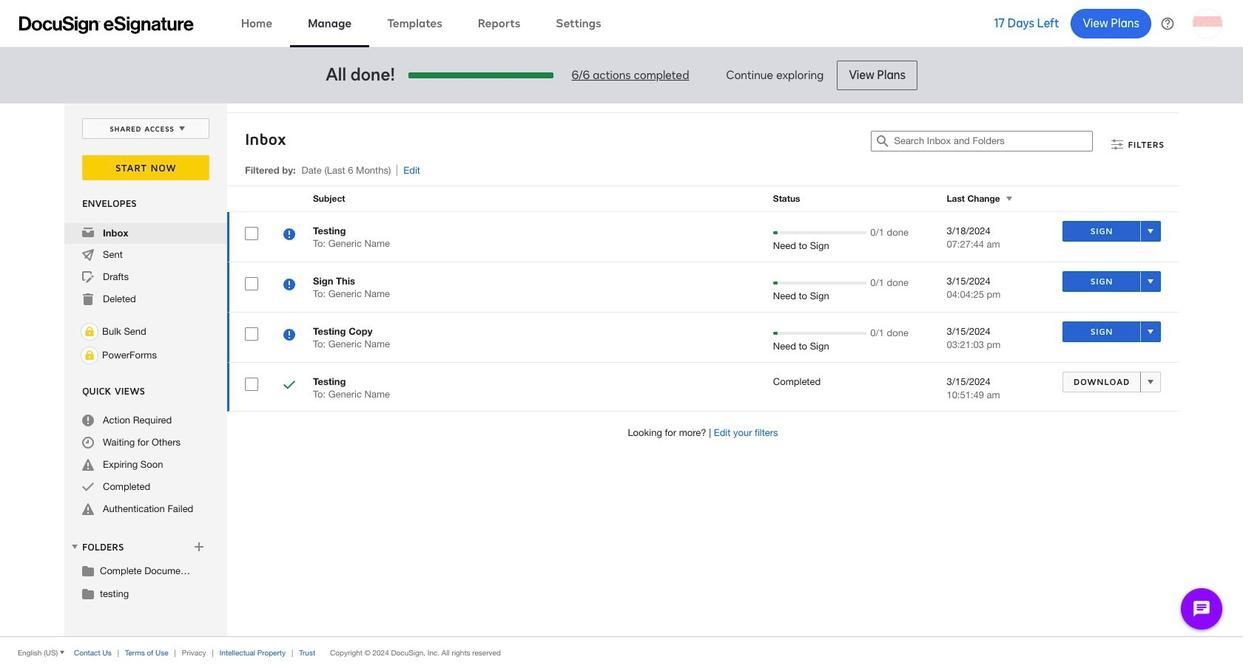 Task type: describe. For each thing, give the bounding box(es) containing it.
secondary navigation region
[[64, 104, 1182, 637]]

view folders image
[[69, 542, 81, 553]]

Search Inbox and Folders text field
[[894, 132, 1092, 151]]

inbox image
[[82, 227, 94, 239]]

draft image
[[82, 272, 94, 283]]

1 alert image from the top
[[82, 459, 94, 471]]

docusign esignature image
[[19, 16, 194, 34]]

trash image
[[82, 294, 94, 306]]

clock image
[[82, 437, 94, 449]]

1 folder image from the top
[[82, 565, 94, 577]]

your uploaded profile image image
[[1193, 9, 1222, 38]]

action required image
[[82, 415, 94, 427]]

completed image
[[283, 380, 295, 394]]

1 need to sign image from the top
[[283, 229, 295, 243]]

2 alert image from the top
[[82, 504, 94, 516]]

2 need to sign image from the top
[[283, 279, 295, 293]]

need to sign image
[[283, 329, 295, 343]]



Task type: vqa. For each thing, say whether or not it's contained in the screenshot.
heading
no



Task type: locate. For each thing, give the bounding box(es) containing it.
alert image up completed image
[[82, 459, 94, 471]]

folder image
[[82, 565, 94, 577], [82, 588, 94, 600]]

alert image down completed image
[[82, 504, 94, 516]]

sent image
[[82, 249, 94, 261]]

1 vertical spatial need to sign image
[[283, 279, 295, 293]]

more info region
[[0, 637, 1243, 669]]

need to sign image
[[283, 229, 295, 243], [283, 279, 295, 293]]

alert image
[[82, 459, 94, 471], [82, 504, 94, 516]]

2 folder image from the top
[[82, 588, 94, 600]]

lock image
[[81, 347, 98, 365]]

1 vertical spatial folder image
[[82, 588, 94, 600]]

0 vertical spatial need to sign image
[[283, 229, 295, 243]]

completed image
[[82, 482, 94, 494]]

0 vertical spatial alert image
[[82, 459, 94, 471]]

1 vertical spatial alert image
[[82, 504, 94, 516]]

0 vertical spatial folder image
[[82, 565, 94, 577]]

lock image
[[81, 323, 98, 341]]



